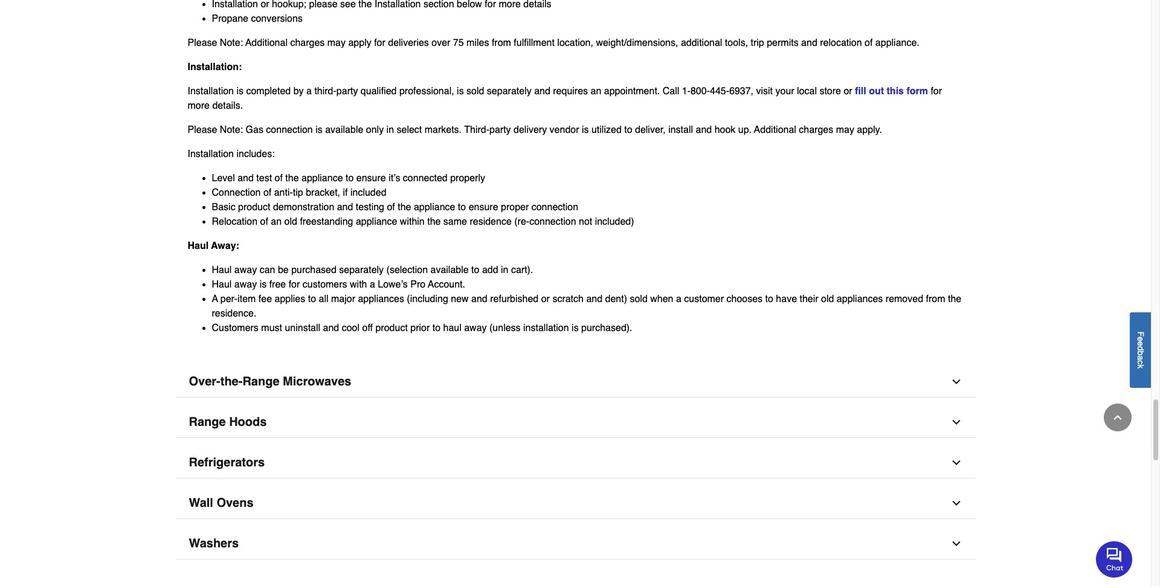 Task type: describe. For each thing, give the bounding box(es) containing it.
and left requires
[[534, 86, 551, 97]]

third-
[[315, 86, 337, 97]]

fill out this form link
[[855, 86, 928, 97]]

pro
[[411, 279, 426, 290]]

item
[[238, 294, 256, 305]]

for more details.
[[188, 86, 942, 111]]

the up within
[[398, 202, 411, 213]]

freestanding
[[300, 217, 353, 228]]

please note: gas connection is available only in select markets. third-party delivery vendor is utilized to deliver, install and hook up. additional charges may apply.
[[188, 125, 882, 136]]

0 vertical spatial for
[[374, 38, 385, 49]]

includes:
[[237, 149, 275, 160]]

(unless
[[490, 323, 521, 334]]

installation for installation includes:
[[188, 149, 234, 160]]

range inside "button"
[[189, 415, 226, 429]]

is right vendor
[[582, 125, 589, 136]]

an inside level and test of the appliance to ensure it's connected properly connection of anti-tip bracket, if included basic product demonstration and testing of the appliance to ensure proper connection relocation of an old freestanding appliance within the same residence (re-connection not included)
[[271, 217, 282, 228]]

customer
[[684, 294, 724, 305]]

chevron down image for range hoods
[[950, 417, 963, 429]]

refrigerators button
[[176, 448, 976, 479]]

anti-
[[274, 188, 293, 198]]

800-
[[691, 86, 710, 97]]

third-
[[464, 125, 490, 136]]

washers
[[189, 537, 239, 551]]

from inside the 'haul away can be purchased separately (selection available to add in cart). haul away is free for customers with a lowe's pro account. a per-item fee applies to all major appliances (including new and refurbished or scratch and dent) sold when a customer chooses to have their old appliances removed from the residence. customers must uninstall and cool off product prior to haul away (unless installation is purchased).'
[[926, 294, 946, 305]]

their
[[800, 294, 819, 305]]

over-
[[189, 375, 220, 389]]

your
[[776, 86, 795, 97]]

propane
[[212, 14, 248, 24]]

6937,
[[730, 86, 754, 97]]

a
[[212, 294, 218, 305]]

75
[[453, 38, 464, 49]]

customers
[[303, 279, 347, 290]]

445-
[[710, 86, 730, 97]]

permits
[[767, 38, 799, 49]]

scratch
[[553, 294, 584, 305]]

the inside the 'haul away can be purchased separately (selection available to add in cart). haul away is free for customers with a lowe's pro account. a per-item fee applies to all major appliances (including new and refurbished or scratch and dent) sold when a customer chooses to have their old appliances removed from the residence. customers must uninstall and cool off product prior to haul away (unless installation is purchased).'
[[948, 294, 962, 305]]

out
[[869, 86, 884, 97]]

tip
[[293, 188, 303, 198]]

old inside level and test of the appliance to ensure it's connected properly connection of anti-tip bracket, if included basic product demonstration and testing of the appliance to ensure proper connection relocation of an old freestanding appliance within the same residence (re-connection not included)
[[284, 217, 297, 228]]

removed
[[886, 294, 924, 305]]

it's
[[389, 173, 400, 184]]

free
[[269, 279, 286, 290]]

completed
[[246, 86, 291, 97]]

microwaves
[[283, 375, 351, 389]]

relocation
[[212, 217, 258, 228]]

haul for haul away can be purchased separately (selection available to add in cart). haul away is free for customers with a lowe's pro account. a per-item fee applies to all major appliances (including new and refurbished or scratch and dent) sold when a customer chooses to have their old appliances removed from the residence. customers must uninstall and cool off product prior to haul away (unless installation is purchased).
[[212, 265, 232, 276]]

chevron down image for washers
[[950, 538, 963, 550]]

gas
[[246, 125, 263, 136]]

proper
[[501, 202, 529, 213]]

professional,
[[399, 86, 454, 97]]

apply.
[[857, 125, 882, 136]]

for inside the 'haul away can be purchased separately (selection available to add in cart). haul away is free for customers with a lowe's pro account. a per-item fee applies to all major appliances (including new and refurbished or scratch and dent) sold when a customer chooses to have their old appliances removed from the residence. customers must uninstall and cool off product prior to haul away (unless installation is purchased).'
[[289, 279, 300, 290]]

the-
[[220, 375, 243, 389]]

chevron down image for over-the-range microwaves
[[950, 376, 963, 388]]

conversions
[[251, 14, 303, 24]]

1 vertical spatial away
[[234, 279, 257, 290]]

ovens
[[217, 496, 254, 510]]

testing
[[356, 202, 384, 213]]

1 vertical spatial connection
[[532, 202, 578, 213]]

is right installation at the left bottom of page
[[572, 323, 579, 334]]

level
[[212, 173, 235, 184]]

c
[[1136, 360, 1146, 364]]

details.
[[212, 101, 243, 111]]

haul away:
[[188, 241, 239, 252]]

if
[[343, 188, 348, 198]]

installation for installation is completed by a third-party qualified professional, is sold separately and requires an appointment. call   1-800-445-6937, visit your local store or fill out this form
[[188, 86, 234, 97]]

separately inside the 'haul away can be purchased separately (selection available to add in cart). haul away is free for customers with a lowe's pro account. a per-item fee applies to all major appliances (including new and refurbished or scratch and dent) sold when a customer chooses to have their old appliances removed from the residence. customers must uninstall and cool off product prior to haul away (unless installation is purchased).'
[[339, 265, 384, 276]]

1 horizontal spatial additional
[[754, 125, 797, 136]]

wall ovens button
[[176, 489, 976, 519]]

tools,
[[725, 38, 748, 49]]

off
[[362, 323, 373, 334]]

the up the tip
[[285, 173, 299, 184]]

residence.
[[212, 308, 256, 319]]

a right by
[[306, 86, 312, 97]]

form
[[907, 86, 928, 97]]

f
[[1136, 331, 1146, 337]]

vendor
[[550, 125, 579, 136]]

fill
[[855, 86, 867, 97]]

over
[[432, 38, 451, 49]]

test
[[256, 173, 272, 184]]

2 appliances from the left
[[837, 294, 883, 305]]

away:
[[211, 241, 239, 252]]

f e e d b a c k button
[[1130, 312, 1151, 388]]

1 horizontal spatial appliance
[[356, 217, 397, 228]]

store
[[820, 86, 841, 97]]

note: for gas
[[220, 125, 243, 136]]

by
[[294, 86, 304, 97]]

not
[[579, 217, 592, 228]]

installation includes:
[[188, 149, 275, 160]]

please for please note: gas connection is available only in select markets. third-party delivery vendor is utilized to deliver, install and hook up. additional charges may apply.
[[188, 125, 217, 136]]

over-the-range microwaves
[[189, 375, 351, 389]]

and right new
[[471, 294, 488, 305]]

0 vertical spatial away
[[234, 265, 257, 276]]

a right with
[[370, 279, 375, 290]]

hook
[[715, 125, 736, 136]]

install
[[669, 125, 693, 136]]

more
[[188, 101, 210, 111]]

note: for additional
[[220, 38, 243, 49]]

this
[[887, 86, 904, 97]]

to left the have
[[766, 294, 774, 305]]

weight/dimensions,
[[596, 38, 678, 49]]

additional
[[681, 38, 723, 49]]

propane conversions
[[212, 14, 303, 24]]

select
[[397, 125, 422, 136]]

demonstration
[[273, 202, 334, 213]]

for inside for more details.
[[931, 86, 942, 97]]

cart).
[[511, 265, 533, 276]]

chat invite button image
[[1096, 541, 1133, 578]]

appliance.
[[876, 38, 920, 49]]

to right utilized
[[624, 125, 633, 136]]



Task type: locate. For each thing, give the bounding box(es) containing it.
0 horizontal spatial product
[[238, 202, 270, 213]]

may
[[327, 38, 346, 49], [836, 125, 855, 136]]

0 vertical spatial or
[[844, 86, 853, 97]]

product inside level and test of the appliance to ensure it's connected properly connection of anti-tip bracket, if included basic product demonstration and testing of the appliance to ensure proper connection relocation of an old freestanding appliance within the same residence (re-connection not included)
[[238, 202, 270, 213]]

be
[[278, 265, 289, 276]]

away up item in the bottom left of the page
[[234, 279, 257, 290]]

an
[[591, 86, 602, 97], [271, 217, 282, 228]]

charges down conversions
[[290, 38, 325, 49]]

for up applies
[[289, 279, 300, 290]]

range hoods button
[[176, 408, 976, 438]]

0 horizontal spatial old
[[284, 217, 297, 228]]

1 vertical spatial range
[[189, 415, 226, 429]]

in
[[387, 125, 394, 136], [501, 265, 509, 276]]

1 horizontal spatial ensure
[[469, 202, 498, 213]]

party left delivery
[[490, 125, 511, 136]]

1 vertical spatial ensure
[[469, 202, 498, 213]]

installation is completed by a third-party qualified professional, is sold separately and requires an appointment. call   1-800-445-6937, visit your local store or fill out this form
[[188, 86, 928, 97]]

connection left not
[[530, 217, 576, 228]]

1 vertical spatial from
[[926, 294, 946, 305]]

to up if
[[346, 173, 354, 184]]

1 note: from the top
[[220, 38, 243, 49]]

please up installation: at the top
[[188, 38, 217, 49]]

2 installation from the top
[[188, 149, 234, 160]]

0 vertical spatial range
[[243, 375, 280, 389]]

2 vertical spatial connection
[[530, 217, 576, 228]]

miles
[[467, 38, 489, 49]]

product down connection
[[238, 202, 270, 213]]

refrigerators
[[189, 456, 265, 470]]

1 horizontal spatial may
[[836, 125, 855, 136]]

chevron down image inside over-the-range microwaves button
[[950, 376, 963, 388]]

to up the same
[[458, 202, 466, 213]]

within
[[400, 217, 425, 228]]

included
[[351, 188, 387, 198]]

charges down local
[[799, 125, 834, 136]]

0 horizontal spatial appliances
[[358, 294, 404, 305]]

1 vertical spatial product
[[376, 323, 408, 334]]

1 vertical spatial charges
[[799, 125, 834, 136]]

range hoods
[[189, 415, 267, 429]]

0 horizontal spatial appliance
[[302, 173, 343, 184]]

for
[[374, 38, 385, 49], [931, 86, 942, 97], [289, 279, 300, 290]]

1 vertical spatial in
[[501, 265, 509, 276]]

e
[[1136, 337, 1146, 341], [1136, 341, 1146, 346]]

is left "free"
[[260, 279, 267, 290]]

and left hook
[[696, 125, 712, 136]]

haul left away:
[[188, 241, 209, 252]]

in right 'add'
[[501, 265, 509, 276]]

note: down the propane
[[220, 38, 243, 49]]

1 horizontal spatial available
[[431, 265, 469, 276]]

k
[[1136, 364, 1146, 369]]

1 e from the top
[[1136, 337, 1146, 341]]

2 horizontal spatial for
[[931, 86, 942, 97]]

0 horizontal spatial or
[[541, 294, 550, 305]]

0 horizontal spatial party
[[337, 86, 358, 97]]

for right form
[[931, 86, 942, 97]]

to left 'add'
[[471, 265, 480, 276]]

1 horizontal spatial from
[[926, 294, 946, 305]]

deliver,
[[635, 125, 666, 136]]

the right "removed"
[[948, 294, 962, 305]]

please note: additional charges may apply for deliveries over 75 miles from fulfillment location, weight/dimensions, additional tools, trip permits and relocation of appliance.
[[188, 38, 920, 49]]

1 horizontal spatial separately
[[487, 86, 532, 97]]

chevron down image inside "range hoods" "button"
[[950, 417, 963, 429]]

chevron down image inside wall ovens button
[[950, 498, 963, 510]]

sold
[[467, 86, 484, 97], [630, 294, 648, 305]]

please
[[188, 38, 217, 49], [188, 125, 217, 136]]

1 chevron down image from the top
[[950, 417, 963, 429]]

0 vertical spatial additional
[[245, 38, 288, 49]]

installation
[[188, 86, 234, 97], [188, 149, 234, 160]]

additional
[[245, 38, 288, 49], [754, 125, 797, 136]]

prior
[[411, 323, 430, 334]]

product inside the 'haul away can be purchased separately (selection available to add in cart). haul away is free for customers with a lowe's pro account. a per-item fee applies to all major appliances (including new and refurbished or scratch and dent) sold when a customer chooses to have their old appliances removed from the residence. customers must uninstall and cool off product prior to haul away (unless installation is purchased).'
[[376, 323, 408, 334]]

may left apply.
[[836, 125, 855, 136]]

0 vertical spatial please
[[188, 38, 217, 49]]

1 horizontal spatial party
[[490, 125, 511, 136]]

in right only
[[387, 125, 394, 136]]

party left qualified
[[337, 86, 358, 97]]

0 horizontal spatial additional
[[245, 38, 288, 49]]

qualified
[[361, 86, 397, 97]]

1 vertical spatial sold
[[630, 294, 648, 305]]

please for please note: additional charges may apply for deliveries over 75 miles from fulfillment location, weight/dimensions, additional tools, trip permits and relocation of appliance.
[[188, 38, 217, 49]]

0 vertical spatial connection
[[266, 125, 313, 136]]

relocation
[[820, 38, 862, 49]]

or left scratch
[[541, 294, 550, 305]]

0 vertical spatial old
[[284, 217, 297, 228]]

0 vertical spatial party
[[337, 86, 358, 97]]

0 vertical spatial may
[[327, 38, 346, 49]]

1 vertical spatial for
[[931, 86, 942, 97]]

0 horizontal spatial charges
[[290, 38, 325, 49]]

0 vertical spatial in
[[387, 125, 394, 136]]

major
[[331, 294, 355, 305]]

chevron down image
[[950, 376, 963, 388], [950, 498, 963, 510]]

delivery
[[514, 125, 547, 136]]

from
[[492, 38, 511, 49], [926, 294, 946, 305]]

2 vertical spatial for
[[289, 279, 300, 290]]

an down anti-
[[271, 217, 282, 228]]

connection right 'gas'
[[266, 125, 313, 136]]

is up details.
[[237, 86, 244, 97]]

is right professional,
[[457, 86, 464, 97]]

an right requires
[[591, 86, 602, 97]]

0 horizontal spatial available
[[325, 125, 363, 136]]

chevron down image for refrigerators
[[950, 457, 963, 469]]

and right permits
[[801, 38, 818, 49]]

visit
[[756, 86, 773, 97]]

0 horizontal spatial range
[[189, 415, 226, 429]]

0 vertical spatial ensure
[[356, 173, 386, 184]]

a right when
[[676, 294, 682, 305]]

1 horizontal spatial for
[[374, 38, 385, 49]]

party
[[337, 86, 358, 97], [490, 125, 511, 136]]

fulfillment
[[514, 38, 555, 49]]

1 vertical spatial additional
[[754, 125, 797, 136]]

range inside button
[[243, 375, 280, 389]]

separately up with
[[339, 265, 384, 276]]

0 horizontal spatial for
[[289, 279, 300, 290]]

and left cool
[[323, 323, 339, 334]]

(selection
[[387, 265, 428, 276]]

customers
[[212, 323, 259, 334]]

1 vertical spatial installation
[[188, 149, 234, 160]]

1 vertical spatial old
[[821, 294, 834, 305]]

ensure up 'included'
[[356, 173, 386, 184]]

old right 'their'
[[821, 294, 834, 305]]

have
[[776, 294, 797, 305]]

and left dent)
[[587, 294, 603, 305]]

0 vertical spatial an
[[591, 86, 602, 97]]

range up hoods
[[243, 375, 280, 389]]

or left fill
[[844, 86, 853, 97]]

1 vertical spatial appliance
[[414, 202, 455, 213]]

may left the apply
[[327, 38, 346, 49]]

per-
[[220, 294, 238, 305]]

0 vertical spatial separately
[[487, 86, 532, 97]]

2 e from the top
[[1136, 341, 1146, 346]]

chevron down image
[[950, 417, 963, 429], [950, 457, 963, 469], [950, 538, 963, 550]]

product right off
[[376, 323, 408, 334]]

chevron down image inside refrigerators button
[[950, 457, 963, 469]]

is down third-
[[316, 125, 323, 136]]

1 please from the top
[[188, 38, 217, 49]]

from right "removed"
[[926, 294, 946, 305]]

installation:
[[188, 62, 242, 73]]

the
[[285, 173, 299, 184], [398, 202, 411, 213], [427, 217, 441, 228], [948, 294, 962, 305]]

0 horizontal spatial sold
[[467, 86, 484, 97]]

0 vertical spatial from
[[492, 38, 511, 49]]

0 horizontal spatial may
[[327, 38, 346, 49]]

from right miles
[[492, 38, 511, 49]]

appliance up bracket,
[[302, 173, 343, 184]]

0 vertical spatial product
[[238, 202, 270, 213]]

installation up more
[[188, 86, 234, 97]]

haul down away:
[[212, 265, 232, 276]]

to
[[624, 125, 633, 136], [346, 173, 354, 184], [458, 202, 466, 213], [471, 265, 480, 276], [308, 294, 316, 305], [766, 294, 774, 305], [433, 323, 441, 334]]

available left only
[[325, 125, 363, 136]]

chevron up image
[[1112, 412, 1124, 424]]

1 vertical spatial chevron down image
[[950, 498, 963, 510]]

sold right dent)
[[630, 294, 648, 305]]

account.
[[428, 279, 465, 290]]

b
[[1136, 351, 1146, 355]]

1 chevron down image from the top
[[950, 376, 963, 388]]

and down if
[[337, 202, 353, 213]]

1 vertical spatial please
[[188, 125, 217, 136]]

0 vertical spatial installation
[[188, 86, 234, 97]]

away right haul
[[464, 323, 487, 334]]

1 vertical spatial may
[[836, 125, 855, 136]]

chevron down image for wall ovens
[[950, 498, 963, 510]]

for right the apply
[[374, 38, 385, 49]]

same
[[444, 217, 467, 228]]

2 vertical spatial chevron down image
[[950, 538, 963, 550]]

0 vertical spatial chevron down image
[[950, 376, 963, 388]]

location,
[[557, 38, 593, 49]]

0 vertical spatial sold
[[467, 86, 484, 97]]

old inside the 'haul away can be purchased separately (selection available to add in cart). haul away is free for customers with a lowe's pro account. a per-item fee applies to all major appliances (including new and refurbished or scratch and dent) sold when a customer chooses to have their old appliances removed from the residence. customers must uninstall and cool off product prior to haul away (unless installation is purchased).'
[[821, 294, 834, 305]]

2 chevron down image from the top
[[950, 457, 963, 469]]

appliances left "removed"
[[837, 294, 883, 305]]

ensure up residence
[[469, 202, 498, 213]]

1 horizontal spatial sold
[[630, 294, 648, 305]]

haul
[[443, 323, 462, 334]]

range
[[243, 375, 280, 389], [189, 415, 226, 429]]

1 appliances from the left
[[358, 294, 404, 305]]

installation up level
[[188, 149, 234, 160]]

level and test of the appliance to ensure it's connected properly connection of anti-tip bracket, if included basic product demonstration and testing of the appliance to ensure proper connection relocation of an old freestanding appliance within the same residence (re-connection not included)
[[212, 173, 634, 228]]

0 horizontal spatial an
[[271, 217, 282, 228]]

away left can
[[234, 265, 257, 276]]

up.
[[738, 125, 752, 136]]

please down more
[[188, 125, 217, 136]]

haul up "a"
[[212, 279, 232, 290]]

note: left 'gas'
[[220, 125, 243, 136]]

3 chevron down image from the top
[[950, 538, 963, 550]]

2 vertical spatial appliance
[[356, 217, 397, 228]]

1 vertical spatial separately
[[339, 265, 384, 276]]

1 horizontal spatial or
[[844, 86, 853, 97]]

or inside the 'haul away can be purchased separately (selection available to add in cart). haul away is free for customers with a lowe's pro account. a per-item fee applies to all major appliances (including new and refurbished or scratch and dent) sold when a customer chooses to have their old appliances removed from the residence. customers must uninstall and cool off product prior to haul away (unless installation is purchased).'
[[541, 294, 550, 305]]

2 please from the top
[[188, 125, 217, 136]]

2 chevron down image from the top
[[950, 498, 963, 510]]

1 horizontal spatial old
[[821, 294, 834, 305]]

washers button
[[176, 529, 976, 560]]

appliances down the lowe's
[[358, 294, 404, 305]]

1 horizontal spatial charges
[[799, 125, 834, 136]]

0 vertical spatial chevron down image
[[950, 417, 963, 429]]

to left all at bottom
[[308, 294, 316, 305]]

e up d
[[1136, 337, 1146, 341]]

1 horizontal spatial range
[[243, 375, 280, 389]]

product
[[238, 202, 270, 213], [376, 323, 408, 334]]

bracket,
[[306, 188, 340, 198]]

the left the same
[[427, 217, 441, 228]]

1 horizontal spatial product
[[376, 323, 408, 334]]

available
[[325, 125, 363, 136], [431, 265, 469, 276]]

f e e d b a c k
[[1136, 331, 1146, 369]]

local
[[797, 86, 817, 97]]

basic
[[212, 202, 235, 213]]

haul away can be purchased separately (selection available to add in cart). haul away is free for customers with a lowe's pro account. a per-item fee applies to all major appliances (including new and refurbished or scratch and dent) sold when a customer chooses to have their old appliances removed from the residence. customers must uninstall and cool off product prior to haul away (unless installation is purchased).
[[212, 265, 962, 334]]

only
[[366, 125, 384, 136]]

1 vertical spatial party
[[490, 125, 511, 136]]

0 vertical spatial haul
[[188, 241, 209, 252]]

separately up delivery
[[487, 86, 532, 97]]

1 vertical spatial an
[[271, 217, 282, 228]]

purchased
[[291, 265, 337, 276]]

range down over-
[[189, 415, 226, 429]]

call
[[663, 86, 680, 97]]

1 vertical spatial or
[[541, 294, 550, 305]]

properly
[[450, 173, 485, 184]]

dent)
[[605, 294, 627, 305]]

to left haul
[[433, 323, 441, 334]]

connection right 'proper' on the left of the page
[[532, 202, 578, 213]]

a up the k
[[1136, 355, 1146, 360]]

additional right up.
[[754, 125, 797, 136]]

2 vertical spatial away
[[464, 323, 487, 334]]

sold up third-
[[467, 86, 484, 97]]

additional down propane conversions
[[245, 38, 288, 49]]

scroll to top element
[[1104, 404, 1132, 432]]

deliveries
[[388, 38, 429, 49]]

a inside button
[[1136, 355, 1146, 360]]

appointment.
[[604, 86, 660, 97]]

0 horizontal spatial ensure
[[356, 173, 386, 184]]

included)
[[595, 217, 634, 228]]

0 vertical spatial available
[[325, 125, 363, 136]]

1 vertical spatial note:
[[220, 125, 243, 136]]

0 vertical spatial note:
[[220, 38, 243, 49]]

appliance up the same
[[414, 202, 455, 213]]

purchased).
[[581, 323, 633, 334]]

and up connection
[[238, 173, 254, 184]]

appliance down "testing"
[[356, 217, 397, 228]]

0 horizontal spatial in
[[387, 125, 394, 136]]

0 horizontal spatial separately
[[339, 265, 384, 276]]

1 horizontal spatial appliances
[[837, 294, 883, 305]]

fee
[[259, 294, 272, 305]]

sold inside the 'haul away can be purchased separately (selection available to add in cart). haul away is free for customers with a lowe's pro account. a per-item fee applies to all major appliances (including new and refurbished or scratch and dent) sold when a customer chooses to have their old appliances removed from the residence. customers must uninstall and cool off product prior to haul away (unless installation is purchased).'
[[630, 294, 648, 305]]

d
[[1136, 346, 1146, 351]]

e up b
[[1136, 341, 1146, 346]]

2 vertical spatial haul
[[212, 279, 232, 290]]

in inside the 'haul away can be purchased separately (selection available to add in cart). haul away is free for customers with a lowe's pro account. a per-item fee applies to all major appliances (including new and refurbished or scratch and dent) sold when a customer chooses to have their old appliances removed from the residence. customers must uninstall and cool off product prior to haul away (unless installation is purchased).'
[[501, 265, 509, 276]]

applies
[[275, 294, 305, 305]]

2 note: from the top
[[220, 125, 243, 136]]

appliance
[[302, 173, 343, 184], [414, 202, 455, 213], [356, 217, 397, 228]]

0 vertical spatial charges
[[290, 38, 325, 49]]

1 horizontal spatial an
[[591, 86, 602, 97]]

1 vertical spatial chevron down image
[[950, 457, 963, 469]]

1 installation from the top
[[188, 86, 234, 97]]

1 vertical spatial available
[[431, 265, 469, 276]]

ensure
[[356, 173, 386, 184], [469, 202, 498, 213]]

old down demonstration at the left
[[284, 217, 297, 228]]

1 horizontal spatial in
[[501, 265, 509, 276]]

chevron down image inside washers button
[[950, 538, 963, 550]]

available inside the 'haul away can be purchased separately (selection available to add in cart). haul away is free for customers with a lowe's pro account. a per-item fee applies to all major appliances (including new and refurbished or scratch and dent) sold when a customer chooses to have their old appliances removed from the residence. customers must uninstall and cool off product prior to haul away (unless installation is purchased).'
[[431, 265, 469, 276]]

refurbished
[[490, 294, 539, 305]]

haul for haul away:
[[188, 241, 209, 252]]

cool
[[342, 323, 360, 334]]

2 horizontal spatial appliance
[[414, 202, 455, 213]]

1 vertical spatial haul
[[212, 265, 232, 276]]

available up the account.
[[431, 265, 469, 276]]

0 vertical spatial appliance
[[302, 173, 343, 184]]

0 horizontal spatial from
[[492, 38, 511, 49]]

(including
[[407, 294, 448, 305]]



Task type: vqa. For each thing, say whether or not it's contained in the screenshot.
within
yes



